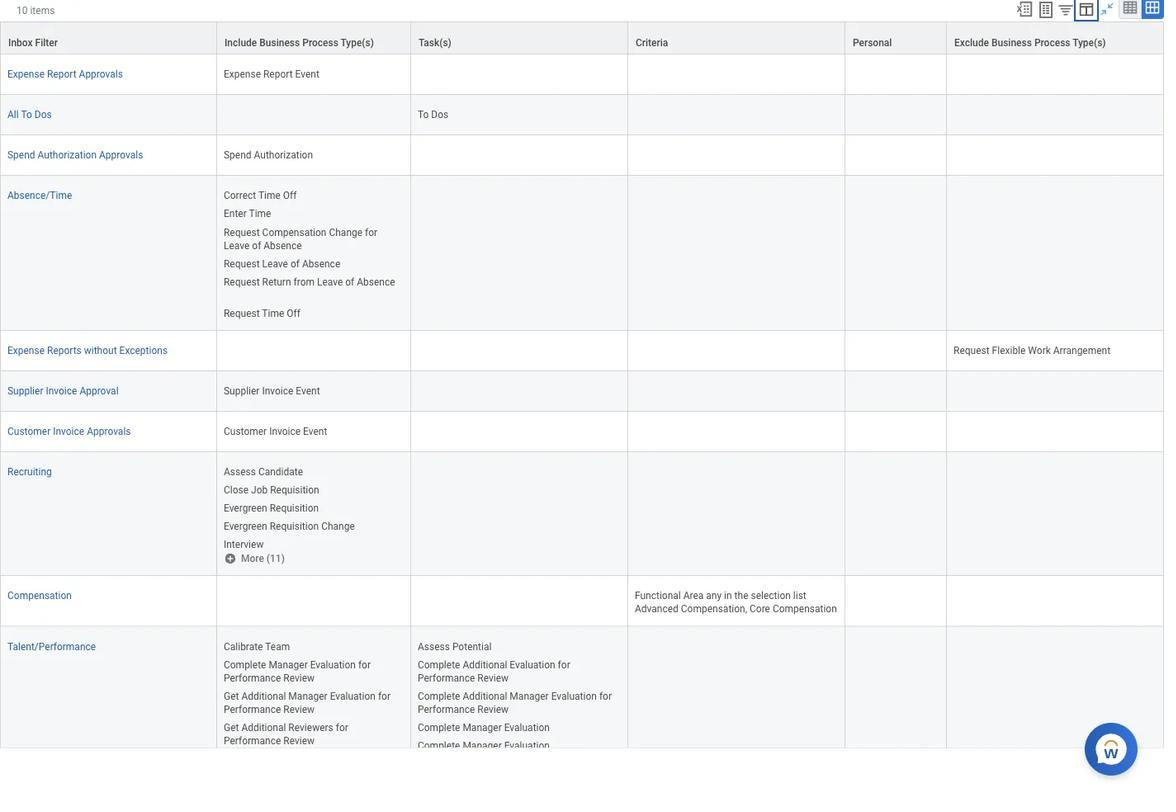 Task type: locate. For each thing, give the bounding box(es) containing it.
1 dos from the left
[[34, 109, 52, 121]]

leave right from
[[317, 276, 343, 288]]

invoice down supplier invoice approval
[[53, 426, 84, 438]]

2 row from the top
[[0, 55, 1164, 95]]

performance for complete manager evaluation for performance review
[[224, 672, 281, 684]]

2 report from the left
[[263, 69, 293, 80]]

time inside correct time off element
[[258, 190, 281, 202]]

customer inside customer invoice approvals link
[[7, 426, 51, 438]]

0 vertical spatial get
[[224, 691, 239, 702]]

complete manager evaluation
[[418, 722, 550, 734], [418, 740, 550, 752]]

1 horizontal spatial customer
[[224, 426, 267, 438]]

2 authorization from the left
[[254, 150, 313, 161]]

complete manager evaluation for performance review element
[[224, 656, 371, 684]]

additional down 'potential'
[[463, 659, 507, 671]]

0 horizontal spatial of
[[252, 240, 261, 251]]

select to filter grid data image
[[1057, 1, 1075, 18]]

invoice left the approval
[[46, 385, 77, 397]]

1 horizontal spatial spend
[[224, 150, 251, 161]]

2 spend from the left
[[224, 150, 251, 161]]

correct time off
[[224, 190, 297, 202]]

process inside 'popup button'
[[1035, 37, 1071, 49]]

additional inside complete additional manager evaluation for performance review
[[463, 691, 507, 702]]

business for include
[[259, 37, 300, 49]]

customer up assess candidate element
[[224, 426, 267, 438]]

change inside request compensation change for leave of absence
[[329, 227, 363, 238]]

task(s) button
[[411, 22, 627, 54]]

2 vertical spatial time
[[262, 308, 284, 319]]

review up the get additional manager evaluation for performance review element
[[283, 672, 315, 684]]

compensation inside functional area any in the selection list advanced compensation, core compensation
[[773, 604, 837, 615]]

10 items
[[17, 5, 55, 17]]

additional left "reviewers"
[[241, 722, 286, 734]]

1 evergreen from the top
[[224, 503, 267, 514]]

0 horizontal spatial supplier
[[7, 385, 43, 397]]

0 vertical spatial leave
[[224, 240, 250, 251]]

criteria button
[[628, 22, 845, 54]]

process inside popup button
[[302, 37, 338, 49]]

authorization up correct time off element
[[254, 150, 313, 161]]

type(s) down click to view/edit grid preferences icon
[[1073, 37, 1106, 49]]

dos
[[34, 109, 52, 121], [431, 109, 449, 121]]

row containing all to dos
[[0, 95, 1164, 136]]

request inside request compensation change for leave of absence
[[224, 227, 260, 238]]

of inside request return from leave of absence element
[[345, 276, 354, 288]]

performance inside "get additional manager evaluation for performance review"
[[224, 704, 281, 716]]

1 vertical spatial get
[[224, 722, 239, 734]]

spend authorization element
[[224, 146, 313, 161]]

review down "reviewers"
[[283, 735, 315, 747]]

workday assistant region
[[1085, 717, 1144, 776]]

0 horizontal spatial leave
[[224, 240, 250, 251]]

of inside request leave of absence element
[[291, 258, 300, 270]]

expense down include
[[224, 69, 261, 80]]

0 horizontal spatial process
[[302, 37, 338, 49]]

2 complete manager evaluation element from the top
[[418, 737, 550, 752]]

evergreen down close
[[224, 503, 267, 514]]

table image
[[1122, 0, 1139, 16]]

performance down complete additional evaluation for performance review
[[418, 704, 475, 716]]

performance for get additional reviewers for performance review
[[224, 735, 281, 747]]

request for request flexible work arrangement
[[954, 345, 990, 357]]

from
[[294, 276, 315, 288]]

1 horizontal spatial authorization
[[254, 150, 313, 161]]

1 horizontal spatial type(s)
[[1073, 37, 1106, 49]]

0 horizontal spatial business
[[259, 37, 300, 49]]

leave inside request leave of absence element
[[262, 258, 288, 270]]

0 vertical spatial evergreen
[[224, 503, 267, 514]]

additional
[[463, 659, 507, 671], [241, 691, 286, 702], [463, 691, 507, 702], [241, 722, 286, 734]]

time
[[258, 190, 281, 202], [249, 208, 271, 220], [262, 308, 284, 319]]

row containing inbox filter
[[0, 22, 1164, 55]]

type(s) inside popup button
[[341, 37, 374, 49]]

report down include business process type(s)
[[263, 69, 293, 80]]

evergreen up interview element at the bottom of page
[[224, 521, 267, 533]]

0 horizontal spatial customer
[[7, 426, 51, 438]]

0 horizontal spatial spend
[[7, 150, 35, 161]]

complete inside complete manager evaluation for performance review
[[224, 659, 266, 671]]

for inside request compensation change for leave of absence
[[365, 227, 377, 238]]

leave
[[224, 240, 250, 251], [262, 258, 288, 270], [317, 276, 343, 288]]

expense
[[7, 69, 45, 80], [224, 69, 261, 80], [7, 345, 45, 357]]

assess up close
[[224, 466, 256, 478]]

requisition down candidate on the left bottom
[[270, 485, 319, 496]]

6 row from the top
[[0, 331, 1164, 371]]

complete additional manager evaluation for performance review
[[418, 691, 612, 716]]

1 vertical spatial assess
[[418, 641, 450, 653]]

2 horizontal spatial of
[[345, 276, 354, 288]]

performance down calibrate team at the bottom of the page
[[224, 672, 281, 684]]

2 get from the top
[[224, 722, 239, 734]]

1 supplier from the left
[[7, 385, 43, 397]]

evaluation inside complete manager evaluation for performance review
[[310, 659, 356, 671]]

report for event
[[263, 69, 293, 80]]

2 to from the left
[[418, 109, 429, 121]]

request time off element
[[224, 304, 300, 319]]

row
[[0, 22, 1164, 55], [0, 55, 1164, 95], [0, 95, 1164, 136], [0, 136, 1164, 176], [0, 176, 1164, 331], [0, 331, 1164, 371], [0, 371, 1164, 412], [0, 412, 1164, 452], [0, 452, 1164, 576], [0, 576, 1164, 627], [0, 627, 1164, 791]]

supplier for supplier invoice approval
[[7, 385, 43, 397]]

of right from
[[345, 276, 354, 288]]

11 row from the top
[[0, 627, 1164, 791]]

process
[[302, 37, 338, 49], [1035, 37, 1071, 49]]

assess potential element
[[418, 638, 492, 653]]

review inside complete manager evaluation for performance review
[[283, 672, 315, 684]]

10 row from the top
[[0, 576, 1164, 627]]

performance
[[224, 672, 281, 684], [418, 672, 475, 684], [224, 704, 281, 716], [418, 704, 475, 716], [224, 735, 281, 747]]

supplier invoice event element
[[224, 382, 320, 397]]

additional for get additional reviewers for performance review
[[241, 722, 286, 734]]

1 vertical spatial event
[[296, 385, 320, 397]]

performance down assess potential
[[418, 672, 475, 684]]

2 horizontal spatial leave
[[317, 276, 343, 288]]

invoice for customer invoice approvals
[[53, 426, 84, 438]]

for for get additional reviewers for performance review
[[336, 722, 348, 734]]

0 vertical spatial off
[[283, 190, 297, 202]]

assess
[[224, 466, 256, 478], [418, 641, 450, 653]]

0 horizontal spatial type(s)
[[341, 37, 374, 49]]

1 vertical spatial leave
[[262, 258, 288, 270]]

1 authorization from the left
[[38, 150, 97, 161]]

request
[[224, 227, 260, 238], [224, 258, 260, 270], [224, 276, 260, 288], [224, 308, 260, 319], [954, 345, 990, 357]]

spend
[[7, 150, 35, 161], [224, 150, 251, 161]]

recruiting link
[[7, 463, 52, 478]]

evaluation inside complete additional evaluation for performance review
[[510, 659, 555, 671]]

performance inside complete additional evaluation for performance review
[[418, 672, 475, 684]]

dos right all
[[34, 109, 52, 121]]

1 horizontal spatial supplier
[[224, 385, 260, 397]]

any
[[706, 590, 722, 602]]

to down task(s)
[[418, 109, 429, 121]]

0 horizontal spatial to
[[21, 109, 32, 121]]

customer inside customer invoice event element
[[224, 426, 267, 438]]

1 horizontal spatial report
[[263, 69, 293, 80]]

get additional manager evaluation for performance review element
[[224, 687, 391, 716]]

approvals for spend authorization approvals
[[99, 150, 143, 161]]

8 row from the top
[[0, 412, 1164, 452]]

0 horizontal spatial compensation
[[7, 590, 72, 602]]

all to dos
[[7, 109, 52, 121]]

1 complete manager evaluation element from the top
[[418, 719, 550, 734]]

7 row from the top
[[0, 371, 1164, 412]]

2 vertical spatial compensation
[[773, 604, 837, 615]]

supplier up customer invoice approvals link
[[7, 385, 43, 397]]

absence right from
[[357, 276, 395, 288]]

2 vertical spatial absence
[[357, 276, 395, 288]]

3 row from the top
[[0, 95, 1164, 136]]

time inside enter time element
[[249, 208, 271, 220]]

performance for complete additional evaluation for performance review
[[418, 672, 475, 684]]

report for approvals
[[47, 69, 76, 80]]

2 vertical spatial event
[[303, 426, 327, 438]]

absence up request leave of absence element
[[264, 240, 302, 251]]

off for request time off
[[287, 308, 300, 319]]

1 vertical spatial absence
[[302, 258, 340, 270]]

1 vertical spatial time
[[249, 208, 271, 220]]

change for requisition
[[321, 521, 355, 533]]

1 horizontal spatial assess
[[418, 641, 450, 653]]

additional inside complete additional evaluation for performance review
[[463, 659, 507, 671]]

include business process type(s) button
[[217, 22, 410, 54]]

additional down complete additional evaluation for performance review
[[463, 691, 507, 702]]

assess inside assess candidate element
[[224, 466, 256, 478]]

to right all
[[21, 109, 32, 121]]

evergreen
[[224, 503, 267, 514], [224, 521, 267, 533]]

compensation up talent/performance link
[[7, 590, 72, 602]]

row containing customer invoice approvals
[[0, 412, 1164, 452]]

time for correct
[[258, 190, 281, 202]]

candidate
[[258, 466, 303, 478]]

0 vertical spatial compensation
[[262, 227, 327, 238]]

of up from
[[291, 258, 300, 270]]

1 horizontal spatial of
[[291, 258, 300, 270]]

performance down "get additional manager evaluation for performance review"
[[224, 735, 281, 747]]

of inside request compensation change for leave of absence
[[252, 240, 261, 251]]

0 horizontal spatial dos
[[34, 109, 52, 121]]

1 horizontal spatial process
[[1035, 37, 1071, 49]]

time down the return
[[262, 308, 284, 319]]

request leave of absence element
[[224, 255, 340, 270]]

expense for expense reports without exceptions
[[7, 345, 45, 357]]

business up expense report event element
[[259, 37, 300, 49]]

absence/time
[[7, 190, 72, 202]]

evergreen for evergreen requisition change
[[224, 521, 267, 533]]

additional inside get additional reviewers for performance review
[[241, 722, 286, 734]]

dos down task(s)
[[431, 109, 449, 121]]

customer for customer invoice approvals
[[7, 426, 51, 438]]

requisition for evergreen requisition change
[[270, 521, 319, 533]]

1 process from the left
[[302, 37, 338, 49]]

event down supplier invoice event on the top left
[[303, 426, 327, 438]]

time inside request time off element
[[262, 308, 284, 319]]

get for get additional reviewers for performance review
[[224, 722, 239, 734]]

complete additional evaluation for performance review element
[[418, 656, 570, 684]]

compensation
[[262, 227, 327, 238], [7, 590, 72, 602], [773, 604, 837, 615]]

complete inside complete additional manager evaluation for performance review
[[418, 691, 460, 702]]

2 customer from the left
[[224, 426, 267, 438]]

0 horizontal spatial authorization
[[38, 150, 97, 161]]

1 vertical spatial evergreen
[[224, 521, 267, 533]]

expense left reports
[[7, 345, 45, 357]]

assess left 'potential'
[[418, 641, 450, 653]]

2 vertical spatial requisition
[[270, 521, 319, 533]]

review down complete additional evaluation for performance review
[[478, 704, 509, 716]]

0 vertical spatial of
[[252, 240, 261, 251]]

event for customer invoice event
[[303, 426, 327, 438]]

approvals for expense report approvals
[[79, 69, 123, 80]]

task(s)
[[419, 37, 452, 49]]

process up expense report event element
[[302, 37, 338, 49]]

0 vertical spatial absence
[[264, 240, 302, 251]]

performance inside complete manager evaluation for performance review
[[224, 672, 281, 684]]

approvals inside 'link'
[[99, 150, 143, 161]]

for inside get additional reviewers for performance review
[[336, 722, 348, 734]]

off up request compensation change for leave of absence element
[[283, 190, 297, 202]]

inbox filter button
[[1, 22, 216, 54]]

evaluation
[[310, 659, 356, 671], [510, 659, 555, 671], [330, 691, 376, 702], [551, 691, 597, 702], [504, 722, 550, 734], [504, 740, 550, 752]]

authorization up 'absence/time' link
[[38, 150, 97, 161]]

reviewers
[[288, 722, 333, 734]]

performance up get additional reviewers for performance review element
[[224, 704, 281, 716]]

report down the filter
[[47, 69, 76, 80]]

2 supplier from the left
[[224, 385, 260, 397]]

row containing talent/performance
[[0, 627, 1164, 791]]

1 horizontal spatial business
[[992, 37, 1032, 49]]

get inside "get additional manager evaluation for performance review"
[[224, 691, 239, 702]]

absence
[[264, 240, 302, 251], [302, 258, 340, 270], [357, 276, 395, 288]]

authorization inside 'link'
[[38, 150, 97, 161]]

evergreen for evergreen requisition
[[224, 503, 267, 514]]

complete inside complete additional evaluation for performance review
[[418, 659, 460, 671]]

items selected list containing calibrate team
[[224, 638, 404, 766]]

1 vertical spatial complete manager evaluation element
[[418, 737, 550, 752]]

invoice up customer invoice event element
[[262, 385, 293, 397]]

get
[[224, 691, 239, 702], [224, 722, 239, 734]]

2 horizontal spatial compensation
[[773, 604, 837, 615]]

1 spend from the left
[[7, 150, 35, 161]]

1 report from the left
[[47, 69, 76, 80]]

9 row from the top
[[0, 452, 1164, 576]]

additional inside "get additional manager evaluation for performance review"
[[241, 691, 286, 702]]

complete
[[224, 659, 266, 671], [418, 659, 460, 671], [418, 691, 460, 702], [418, 722, 460, 734], [418, 740, 460, 752]]

4 row from the top
[[0, 136, 1164, 176]]

2 type(s) from the left
[[1073, 37, 1106, 49]]

1 type(s) from the left
[[341, 37, 374, 49]]

1 vertical spatial off
[[287, 308, 300, 319]]

get down calibrate on the bottom left of the page
[[224, 691, 239, 702]]

for for complete manager evaluation for performance review
[[358, 659, 371, 671]]

change
[[329, 227, 363, 238], [321, 521, 355, 533]]

1 vertical spatial change
[[321, 521, 355, 533]]

type(s) for include business process type(s)
[[341, 37, 374, 49]]

0 vertical spatial time
[[258, 190, 281, 202]]

invoice
[[46, 385, 77, 397], [262, 385, 293, 397], [53, 426, 84, 438], [269, 426, 301, 438]]

type(s) left task(s)
[[341, 37, 374, 49]]

leave down enter
[[224, 240, 250, 251]]

get for get additional manager evaluation for performance review
[[224, 691, 239, 702]]

invoice up candidate on the left bottom
[[269, 426, 301, 438]]

business down export to excel image
[[992, 37, 1032, 49]]

functional
[[635, 590, 681, 602]]

requisition up evergreen requisition change element
[[270, 503, 319, 514]]

review inside get additional reviewers for performance review
[[283, 735, 315, 747]]

compensation up request leave of absence element
[[262, 227, 327, 238]]

row containing absence/time
[[0, 176, 1164, 331]]

filter
[[35, 37, 58, 49]]

1 horizontal spatial compensation
[[262, 227, 327, 238]]

off down from
[[287, 308, 300, 319]]

row containing supplier invoice approval
[[0, 371, 1164, 412]]

items selected list containing correct time off
[[224, 187, 404, 320]]

dos inside "element"
[[431, 109, 449, 121]]

0 vertical spatial approvals
[[79, 69, 123, 80]]

to
[[21, 109, 32, 121], [418, 109, 429, 121]]

1 business from the left
[[259, 37, 300, 49]]

time down correct time off
[[249, 208, 271, 220]]

2 vertical spatial of
[[345, 276, 354, 288]]

2 vertical spatial leave
[[317, 276, 343, 288]]

absence up request return from leave of absence element
[[302, 258, 340, 270]]

5 row from the top
[[0, 176, 1164, 331]]

event
[[295, 69, 319, 80], [296, 385, 320, 397], [303, 426, 327, 438]]

process down export to worksheets 'image'
[[1035, 37, 1071, 49]]

review
[[283, 672, 315, 684], [478, 672, 509, 684], [283, 704, 315, 716], [478, 704, 509, 716], [283, 735, 315, 747]]

spend up correct
[[224, 150, 251, 161]]

2 process from the left
[[1035, 37, 1071, 49]]

type(s) inside 'popup button'
[[1073, 37, 1106, 49]]

approvals for customer invoice approvals
[[87, 426, 131, 438]]

spend inside 'link'
[[7, 150, 35, 161]]

1 horizontal spatial dos
[[431, 109, 449, 121]]

team
[[265, 641, 290, 653]]

more
[[241, 553, 264, 565]]

2 evergreen from the top
[[224, 521, 267, 533]]

0 horizontal spatial report
[[47, 69, 76, 80]]

review up "reviewers"
[[283, 704, 315, 716]]

enter
[[224, 208, 247, 220]]

job
[[251, 485, 268, 496]]

requisition
[[270, 485, 319, 496], [270, 503, 319, 514], [270, 521, 319, 533]]

event up customer invoice event element
[[296, 385, 320, 397]]

to dos element
[[418, 106, 449, 121]]

approval
[[80, 385, 119, 397]]

get left "reviewers"
[[224, 722, 239, 734]]

assess candidate
[[224, 466, 303, 478]]

customer invoice approvals
[[7, 426, 131, 438]]

spend down all
[[7, 150, 35, 161]]

review up complete additional manager evaluation for performance review element
[[478, 672, 509, 684]]

compensation,
[[681, 604, 747, 615]]

1 horizontal spatial to
[[418, 109, 429, 121]]

time up enter time element
[[258, 190, 281, 202]]

supplier invoice approval link
[[7, 382, 119, 397]]

customer invoice approvals link
[[7, 423, 131, 438]]

customer invoice event
[[224, 426, 327, 438]]

business inside popup button
[[259, 37, 300, 49]]

report
[[47, 69, 76, 80], [263, 69, 293, 80]]

0 vertical spatial assess
[[224, 466, 256, 478]]

customer up the recruiting link in the left of the page
[[7, 426, 51, 438]]

0 vertical spatial change
[[329, 227, 363, 238]]

additional down complete manager evaluation for performance review
[[241, 691, 286, 702]]

evaluation inside "get additional manager evaluation for performance review"
[[330, 691, 376, 702]]

items selected list
[[224, 187, 404, 320], [224, 463, 381, 552], [224, 638, 404, 766], [418, 638, 621, 753]]

event down include business process type(s)
[[295, 69, 319, 80]]

0 vertical spatial complete manager evaluation
[[418, 722, 550, 734]]

1 get from the top
[[224, 691, 239, 702]]

manager inside "get additional manager evaluation for performance review"
[[288, 691, 328, 702]]

authorization
[[38, 150, 97, 161], [254, 150, 313, 161]]

0 vertical spatial requisition
[[270, 485, 319, 496]]

1 customer from the left
[[7, 426, 51, 438]]

1 row from the top
[[0, 22, 1164, 55]]

1 vertical spatial requisition
[[270, 503, 319, 514]]

supplier
[[7, 385, 43, 397], [224, 385, 260, 397]]

in
[[724, 590, 732, 602]]

for inside complete additional evaluation for performance review
[[558, 659, 570, 671]]

2 dos from the left
[[431, 109, 449, 121]]

review inside "get additional manager evaluation for performance review"
[[283, 704, 315, 716]]

get inside get additional reviewers for performance review
[[224, 722, 239, 734]]

for
[[365, 227, 377, 238], [358, 659, 371, 671], [558, 659, 570, 671], [378, 691, 391, 702], [599, 691, 612, 702], [336, 722, 348, 734]]

manager inside complete manager evaluation for performance review
[[269, 659, 308, 671]]

customer invoice event element
[[224, 423, 327, 438]]

calibrate team element
[[224, 638, 290, 653]]

for inside complete manager evaluation for performance review
[[358, 659, 371, 671]]

1 vertical spatial of
[[291, 258, 300, 270]]

leave inside request compensation change for leave of absence
[[224, 240, 250, 251]]

business
[[259, 37, 300, 49], [992, 37, 1032, 49]]

approvals
[[79, 69, 123, 80], [99, 150, 143, 161], [87, 426, 131, 438]]

arrangement
[[1053, 345, 1111, 357]]

for for request compensation change for leave of absence
[[365, 227, 377, 238]]

2 vertical spatial approvals
[[87, 426, 131, 438]]

supplier up customer invoice event element
[[224, 385, 260, 397]]

1 vertical spatial complete manager evaluation
[[418, 740, 550, 752]]

manager inside complete additional manager evaluation for performance review
[[510, 691, 549, 702]]

assess candidate element
[[224, 463, 303, 478]]

0 vertical spatial complete manager evaluation element
[[418, 719, 550, 734]]

complete additional evaluation for performance review
[[418, 659, 570, 684]]

performance inside get additional reviewers for performance review
[[224, 735, 281, 747]]

complete manager evaluation element
[[418, 719, 550, 734], [418, 737, 550, 752]]

recruiting
[[7, 466, 52, 478]]

of up request leave of absence element
[[252, 240, 261, 251]]

assess inside assess potential element
[[418, 641, 450, 653]]

compensation link
[[7, 587, 72, 602]]

leave inside request return from leave of absence element
[[317, 276, 343, 288]]

1 vertical spatial compensation
[[7, 590, 72, 602]]

leave up the return
[[262, 258, 288, 270]]

review inside complete additional evaluation for performance review
[[478, 672, 509, 684]]

expense down inbox
[[7, 69, 45, 80]]

row containing expense report approvals
[[0, 55, 1164, 95]]

1 horizontal spatial leave
[[262, 258, 288, 270]]

to inside "element"
[[418, 109, 429, 121]]

requisition down evergreen requisition
[[270, 521, 319, 533]]

0 horizontal spatial assess
[[224, 466, 256, 478]]

2 business from the left
[[992, 37, 1032, 49]]

event for supplier invoice event
[[296, 385, 320, 397]]

invoice for supplier invoice event
[[262, 385, 293, 397]]

items selected list containing assess candidate
[[224, 463, 381, 552]]

toolbar
[[1008, 0, 1164, 22]]

1 vertical spatial approvals
[[99, 150, 143, 161]]

business inside 'popup button'
[[992, 37, 1032, 49]]

compensation down list at the right bottom
[[773, 604, 837, 615]]

0 vertical spatial event
[[295, 69, 319, 80]]

request for request time off
[[224, 308, 260, 319]]

cell
[[411, 55, 628, 95], [628, 55, 845, 95], [845, 55, 947, 95], [947, 55, 1164, 95], [217, 95, 411, 136], [628, 95, 845, 136], [845, 95, 947, 136], [947, 95, 1164, 136], [411, 136, 628, 176], [628, 136, 845, 176], [845, 136, 947, 176], [947, 136, 1164, 176], [411, 176, 628, 331], [628, 176, 845, 331], [845, 176, 947, 331], [947, 176, 1164, 331], [217, 331, 411, 371], [411, 331, 628, 371], [628, 331, 845, 371], [845, 331, 947, 371], [411, 371, 628, 412], [628, 371, 845, 412], [845, 371, 947, 412], [947, 371, 1164, 412], [411, 412, 628, 452], [628, 412, 845, 452], [845, 412, 947, 452], [947, 412, 1164, 452], [411, 452, 628, 576], [628, 452, 845, 576], [845, 452, 947, 576], [947, 452, 1164, 576], [217, 576, 411, 627], [411, 576, 628, 627], [845, 576, 947, 627], [947, 576, 1164, 627], [628, 627, 845, 791], [845, 627, 947, 791], [947, 627, 1164, 791]]

enter time element
[[224, 205, 271, 220]]

assess for assess potential
[[418, 641, 450, 653]]



Task type: describe. For each thing, give the bounding box(es) containing it.
exclude business process type(s)
[[955, 37, 1106, 49]]

personal column header
[[845, 22, 947, 55]]

spend authorization approvals link
[[7, 146, 143, 161]]

off for correct time off
[[283, 190, 297, 202]]

interview
[[224, 539, 264, 551]]

invoice for supplier invoice approval
[[46, 385, 77, 397]]

close job requisition element
[[224, 481, 319, 496]]

exclude business process type(s) button
[[947, 22, 1163, 54]]

get additional manager evaluation for performance review
[[224, 691, 391, 716]]

complete manager evaluation for performance review
[[224, 659, 371, 684]]

work
[[1028, 345, 1051, 357]]

more (11) button
[[224, 552, 286, 566]]

interview element
[[224, 536, 264, 551]]

core
[[750, 604, 770, 615]]

spend for spend authorization
[[224, 150, 251, 161]]

expense for expense report approvals
[[7, 69, 45, 80]]

request return from leave of absence
[[224, 276, 395, 288]]

area
[[683, 590, 704, 602]]

event for expense report event
[[295, 69, 319, 80]]

invoice for customer invoice event
[[269, 426, 301, 438]]

supplier invoice approval
[[7, 385, 119, 397]]

get additional reviewers for performance review element
[[224, 719, 348, 747]]

request compensation change for leave of absence element
[[224, 223, 377, 251]]

for inside complete additional manager evaluation for performance review
[[599, 691, 612, 702]]

process for include business process type(s)
[[302, 37, 338, 49]]

expand table image
[[1144, 0, 1161, 16]]

spend authorization
[[224, 150, 313, 161]]

evaluation inside complete additional manager evaluation for performance review
[[551, 691, 597, 702]]

review for get additional reviewers for performance review
[[283, 735, 315, 747]]

absence inside request compensation change for leave of absence
[[264, 240, 302, 251]]

flexible
[[992, 345, 1026, 357]]

personal button
[[845, 22, 946, 54]]

items selected list containing assess potential
[[418, 638, 621, 753]]

expense for expense report event
[[224, 69, 261, 80]]

exceptions
[[119, 345, 168, 357]]

complete for "complete additional evaluation for performance review" element
[[418, 659, 460, 671]]

compensation inside request compensation change for leave of absence
[[262, 227, 327, 238]]

without
[[84, 345, 117, 357]]

items
[[30, 5, 55, 17]]

additional for complete additional evaluation for performance review
[[463, 659, 507, 671]]

evergreen requisition
[[224, 503, 319, 514]]

expense report event element
[[224, 65, 319, 80]]

review for complete additional evaluation for performance review
[[478, 672, 509, 684]]

all to dos link
[[7, 106, 52, 121]]

supplier invoice event
[[224, 385, 320, 397]]

functional area any in the selection list advanced compensation, core compensation
[[635, 590, 837, 615]]

time for enter
[[249, 208, 271, 220]]

click to view/edit grid preferences image
[[1078, 0, 1096, 18]]

enter time
[[224, 208, 271, 220]]

spend authorization approvals
[[7, 150, 143, 161]]

additional for complete additional manager evaluation for performance review
[[463, 691, 507, 702]]

evergreen requisition element
[[224, 500, 319, 514]]

request flexible work arrangement element
[[954, 342, 1111, 357]]

include business process type(s)
[[225, 37, 374, 49]]

request compensation change for leave of absence
[[224, 227, 377, 251]]

close
[[224, 485, 249, 496]]

assess for assess candidate
[[224, 466, 256, 478]]

review for complete manager evaluation for performance review
[[283, 672, 315, 684]]

for inside "get additional manager evaluation for performance review"
[[378, 691, 391, 702]]

manager for second the "complete manager evaluation" element from the top of the items selected list containing assess potential
[[463, 740, 502, 752]]

performance inside complete additional manager evaluation for performance review
[[418, 704, 475, 716]]

calibrate
[[224, 641, 263, 653]]

supplier for supplier invoice event
[[224, 385, 260, 397]]

additional for get additional manager evaluation for performance review
[[241, 691, 286, 702]]

request flexible work arrangement
[[954, 345, 1111, 357]]

expense report event
[[224, 69, 319, 80]]

more (11)
[[241, 553, 285, 565]]

personal
[[853, 37, 892, 49]]

manager for complete manager evaluation for performance review "element"
[[269, 659, 308, 671]]

process for exclude business process type(s)
[[1035, 37, 1071, 49]]

complete for complete manager evaluation for performance review "element"
[[224, 659, 266, 671]]

advanced
[[635, 604, 679, 615]]

1 to from the left
[[21, 109, 32, 121]]

time for request
[[262, 308, 284, 319]]

get additional reviewers for performance review
[[224, 722, 348, 747]]

return
[[262, 276, 291, 288]]

criteria
[[636, 37, 668, 49]]

export to excel image
[[1016, 0, 1034, 18]]

expense reports without exceptions
[[7, 345, 168, 357]]

all
[[7, 109, 19, 121]]

include
[[225, 37, 257, 49]]

for for complete additional evaluation for performance review
[[558, 659, 570, 671]]

manager for second the "complete manager evaluation" element from the bottom of the items selected list containing assess potential
[[463, 722, 502, 734]]

request for request compensation change for leave of absence
[[224, 227, 260, 238]]

(11)
[[267, 553, 285, 565]]

row containing compensation
[[0, 576, 1164, 627]]

talent/performance link
[[7, 638, 96, 653]]

request for request return from leave of absence
[[224, 276, 260, 288]]

selection
[[751, 590, 791, 602]]

inbox
[[8, 37, 33, 49]]

inbox filter
[[8, 37, 58, 49]]

shrink image
[[1098, 0, 1116, 18]]

reports
[[47, 345, 82, 357]]

requisition for evergreen requisition
[[270, 503, 319, 514]]

request time off
[[224, 308, 300, 319]]

talent/performance
[[7, 641, 96, 653]]

review inside complete additional manager evaluation for performance review
[[478, 704, 509, 716]]

business for exclude
[[992, 37, 1032, 49]]

customer for customer invoice event
[[224, 426, 267, 438]]

expense report approvals link
[[7, 65, 123, 80]]

expense report approvals
[[7, 69, 123, 80]]

expense reports without exceptions link
[[7, 342, 168, 357]]

the
[[735, 590, 748, 602]]

change for compensation
[[329, 227, 363, 238]]

row containing expense reports without exceptions
[[0, 331, 1164, 371]]

complete additional manager evaluation for performance review element
[[418, 687, 612, 716]]

complete for complete additional manager evaluation for performance review element
[[418, 691, 460, 702]]

10
[[17, 5, 28, 17]]

spend for spend authorization approvals
[[7, 150, 35, 161]]

absence/time link
[[7, 187, 72, 202]]

1 complete manager evaluation from the top
[[418, 722, 550, 734]]

evergreen requisition change element
[[224, 518, 355, 533]]

request for request leave of absence
[[224, 258, 260, 270]]

exclude
[[955, 37, 989, 49]]

correct
[[224, 190, 256, 202]]

evergreen requisition change
[[224, 521, 355, 533]]

potential
[[452, 641, 492, 653]]

to dos
[[418, 109, 449, 121]]

export to worksheets image
[[1036, 0, 1056, 20]]

calibrate team
[[224, 641, 290, 653]]

2 complete manager evaluation from the top
[[418, 740, 550, 752]]

request return from leave of absence element
[[224, 273, 395, 288]]

list
[[793, 590, 807, 602]]

assess potential
[[418, 641, 492, 653]]

correct time off element
[[224, 187, 297, 202]]

close job requisition
[[224, 485, 319, 496]]

row containing recruiting
[[0, 452, 1164, 576]]

row containing spend authorization approvals
[[0, 136, 1164, 176]]

request leave of absence
[[224, 258, 340, 270]]

type(s) for exclude business process type(s)
[[1073, 37, 1106, 49]]

authorization for spend authorization approvals
[[38, 150, 97, 161]]

authorization for spend authorization
[[254, 150, 313, 161]]



Task type: vqa. For each thing, say whether or not it's contained in the screenshot.
Search Workday search field at the top of page
no



